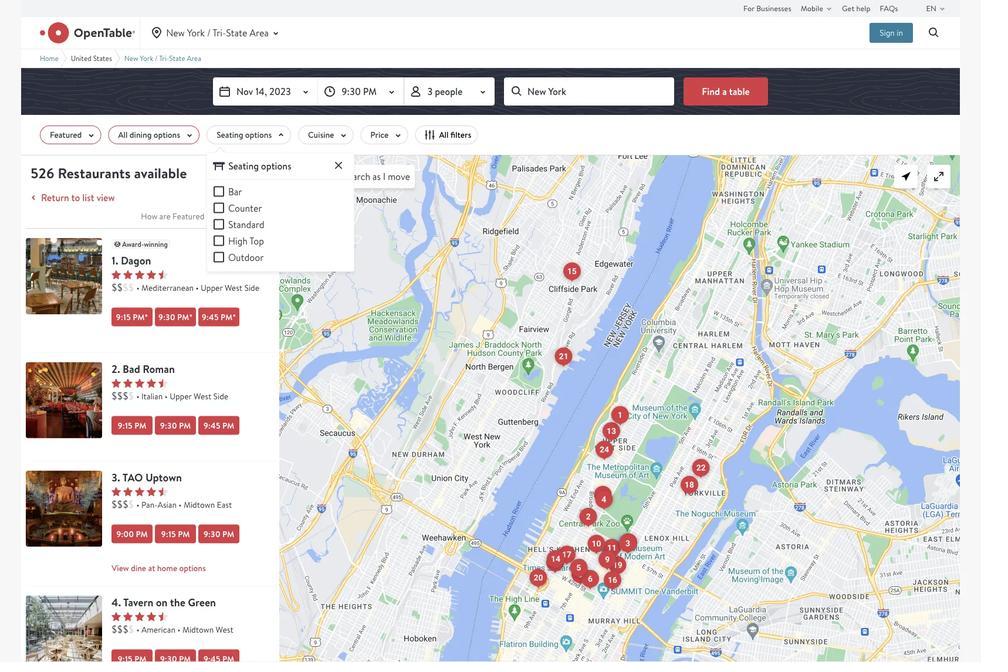 Task type: describe. For each thing, give the bounding box(es) containing it.
people
[[435, 85, 463, 98]]

all dining options button
[[108, 126, 199, 144]]

2
[[586, 512, 591, 522]]

23
[[550, 558, 560, 568]]

1 4.5 stars image from the top
[[111, 270, 168, 279]]

5 button
[[570, 559, 588, 577]]

526
[[31, 163, 54, 183]]

new york / tri-state area inside dropdown button
[[166, 27, 269, 39]]

11 button
[[603, 539, 621, 557]]

3 for 3
[[625, 539, 630, 549]]

west inside $$ $$ • mediterranean • upper west side
[[225, 282, 242, 293]]

9:30 down east
[[203, 529, 220, 540]]

american
[[141, 624, 175, 635]]

award-winning
[[122, 239, 168, 249]]

0 horizontal spatial 9:30 pm link
[[155, 416, 196, 435]]

1
[[618, 410, 622, 420]]

21
[[559, 352, 568, 361]]

sign in button
[[870, 23, 913, 43]]

side for $$
[[244, 282, 259, 293]]

$ for tao
[[128, 499, 134, 511]]

a photo of tao uptown restaurant image
[[26, 471, 102, 547]]

1 vertical spatial /
[[155, 53, 158, 63]]

9:45 pm link
[[198, 416, 239, 435]]

bar
[[228, 185, 242, 198]]

0 horizontal spatial new
[[124, 53, 138, 63]]

get
[[842, 3, 855, 13]]

6 button
[[581, 570, 599, 588]]

west for 4. tavern on the green
[[216, 624, 233, 635]]

$$$ $ • american • midtown west
[[111, 623, 233, 636]]

9:45 pm *
[[202, 311, 236, 323]]

24
[[600, 445, 609, 455]]

9:30 down mediterranean
[[158, 311, 175, 323]]

area inside dropdown button
[[250, 27, 269, 39]]

united
[[71, 53, 91, 63]]

22 button
[[692, 459, 710, 477]]

1 vertical spatial york
[[140, 53, 153, 63]]

nov 14, 2023
[[236, 85, 291, 98]]

state inside new york / tri-state area dropdown button
[[226, 27, 247, 39]]

16 button
[[604, 572, 621, 590]]

17
[[562, 550, 571, 560]]

seating inside dropdown button
[[216, 129, 243, 141]]

featured inside dropdown button
[[50, 129, 82, 141]]

3.
[[111, 470, 120, 485]]

$ for bad
[[128, 390, 134, 402]]

find a table
[[702, 85, 750, 98]]

united states
[[71, 53, 112, 63]]

view
[[111, 563, 129, 574]]

view dine at home options
[[111, 563, 206, 574]]

move
[[388, 170, 410, 183]]

10
[[592, 539, 601, 549]]

1 horizontal spatial 9:15 pm
[[161, 529, 190, 540]]

options inside all dining options dropdown button
[[154, 129, 180, 141]]

mediterranean
[[141, 282, 194, 293]]

• left italian
[[136, 391, 139, 402]]

0 vertical spatial 9:30 pm
[[342, 85, 377, 98]]

dine
[[131, 563, 146, 574]]

new york / tri-state area link
[[124, 53, 201, 63]]

21 button
[[555, 348, 573, 366]]

a
[[722, 85, 727, 98]]

find a table button
[[684, 77, 768, 106]]

$$$ for 4.
[[111, 623, 128, 636]]

23 button
[[546, 554, 564, 572]]

4. tavern on the green
[[111, 595, 216, 610]]

9:30 pm *
[[158, 311, 193, 323]]

a photo of tavern on the green restaurant image
[[26, 596, 102, 662]]

cuisine
[[308, 129, 334, 141]]

map region
[[217, 23, 968, 662]]

526 restaurants available
[[31, 163, 187, 183]]

the
[[170, 595, 185, 610]]

in
[[897, 27, 903, 38]]

9
[[605, 555, 610, 565]]

top
[[250, 235, 264, 247]]

return to list view
[[41, 191, 115, 204]]

return
[[41, 191, 69, 204]]

roman
[[143, 362, 175, 377]]

high
[[228, 235, 248, 247]]

9:45 for 9:45 pm
[[203, 420, 220, 431]]

filters
[[451, 129, 471, 141]]

options down seating options dropdown button
[[261, 160, 291, 173]]

9:00 pm
[[116, 529, 148, 540]]

all for all dining options
[[118, 129, 128, 141]]

2 0 from the left
[[285, 155, 291, 167]]

13 button
[[603, 422, 620, 440]]

4.5 stars image for tao
[[111, 487, 168, 497]]

table
[[729, 85, 750, 98]]

$$$ for 2.
[[111, 390, 128, 402]]

6
[[588, 574, 593, 584]]

1 vertical spatial 9:30 pm
[[160, 420, 191, 431]]

• right italian
[[165, 391, 168, 402]]

upper for $
[[170, 391, 192, 402]]

19
[[613, 560, 622, 570]]

5 6
[[576, 563, 593, 584]]

list
[[82, 191, 94, 204]]

for
[[743, 3, 755, 13]]

9 button
[[599, 551, 616, 569]]

on
[[156, 595, 167, 610]]

get help
[[842, 3, 870, 13]]

• down the 4.6 stars 'image' on the bottom
[[136, 624, 139, 635]]

upper for $$
[[201, 282, 223, 293]]

sign
[[880, 27, 895, 38]]

en
[[926, 3, 936, 13]]

14
[[551, 554, 560, 564]]

20
[[534, 573, 543, 583]]

• right american
[[177, 624, 180, 635]]

* for 9:45 pm *
[[232, 311, 236, 323]]

/ inside dropdown button
[[207, 27, 211, 39]]

options inside seating options dropdown button
[[245, 129, 272, 141]]

3 people
[[427, 85, 463, 98]]

ranked
[[232, 211, 256, 222]]

search
[[343, 170, 370, 183]]

available
[[134, 163, 187, 183]]

• down dagon
[[136, 282, 139, 293]]

$$$ for 3.
[[111, 499, 128, 511]]

0 0
[[279, 155, 291, 167]]

faqs button
[[880, 0, 898, 16]]

3 button
[[619, 535, 637, 553]]

2 $$ from the left
[[123, 281, 134, 294]]

pm inside "link"
[[136, 529, 148, 540]]

8
[[578, 570, 583, 580]]

$$ $$ • mediterranean • upper west side
[[111, 281, 259, 294]]

4 button
[[595, 491, 613, 509]]

view dine at home options button
[[111, 560, 279, 576]]

* for 9:30 pm *
[[189, 311, 193, 323]]

1 button
[[611, 406, 629, 424]]



Task type: vqa. For each thing, say whether or not it's contained in the screenshot.
the right 'of'
no



Task type: locate. For each thing, give the bounding box(es) containing it.
4.5 stars image down dagon
[[111, 270, 168, 279]]

1 horizontal spatial 9:15 pm link
[[155, 525, 196, 544]]

1 vertical spatial seating options
[[228, 160, 291, 173]]

* down $$ $$ • mediterranean • upper west side
[[232, 311, 236, 323]]

standard
[[228, 218, 264, 231]]

2 button
[[580, 508, 597, 526]]

tavern
[[123, 595, 153, 610]]

2 * from the left
[[189, 311, 193, 323]]

3 * from the left
[[232, 311, 236, 323]]

featured right are
[[173, 211, 204, 222]]

west down outdoor
[[225, 282, 242, 293]]

side inside $$ $$ • mediterranean • upper west side
[[244, 282, 259, 293]]

options right dining
[[154, 129, 180, 141]]

0 vertical spatial 9:15
[[116, 311, 131, 323]]

9:30 pm down east
[[203, 529, 234, 540]]

12
[[598, 490, 608, 500]]

cuisine button
[[298, 126, 353, 144]]

4.5 stars image for bad
[[111, 379, 168, 388]]

9:45 right the 9:30 pm *
[[202, 311, 219, 323]]

3 left people at the top left of page
[[427, 85, 433, 98]]

9:30 pm down $$$ $ • italian • upper west side
[[160, 420, 191, 431]]

bad
[[123, 362, 140, 377]]

1 vertical spatial new
[[124, 53, 138, 63]]

0 vertical spatial new york / tri-state area
[[166, 27, 269, 39]]

1 vertical spatial midtown
[[182, 624, 214, 635]]

1 $ from the top
[[128, 390, 134, 402]]

upper up the 9:45 pm * at the left of page
[[201, 282, 223, 293]]

west for 2. bad roman
[[194, 391, 211, 402]]

9:15 pm link down "$$$ $ • pan-asian • midtown east"
[[155, 525, 196, 544]]

0 vertical spatial 3
[[427, 85, 433, 98]]

pan-
[[141, 499, 158, 510]]

west down green
[[216, 624, 233, 635]]

1 vertical spatial 9:15 pm
[[161, 529, 190, 540]]

side down outdoor
[[244, 282, 259, 293]]

for businesses button
[[743, 0, 791, 16]]

sign in
[[880, 27, 903, 38]]

as
[[372, 170, 381, 183]]

1 horizontal spatial /
[[207, 27, 211, 39]]

featured
[[50, 129, 82, 141], [173, 211, 204, 222]]

are
[[159, 211, 171, 222]]

• right mediterranean
[[196, 282, 199, 293]]

1 vertical spatial state
[[169, 53, 185, 63]]

york inside dropdown button
[[187, 27, 205, 39]]

state
[[226, 27, 247, 39], [169, 53, 185, 63]]

dining
[[130, 129, 152, 141]]

upper
[[201, 282, 223, 293], [170, 391, 192, 402]]

seating options down seating options dropdown button
[[228, 160, 291, 173]]

3 $$$ from the top
[[111, 623, 128, 636]]

home link
[[40, 53, 59, 63]]

10 button
[[588, 535, 605, 553]]

$$$ down the 4.6 stars 'image' on the bottom
[[111, 623, 128, 636]]

4.5 stars image
[[111, 270, 168, 279], [111, 379, 168, 388], [111, 487, 168, 497]]

businesses
[[756, 3, 791, 13]]

0 horizontal spatial featured
[[50, 129, 82, 141]]

to
[[71, 191, 80, 204]]

$ left pan-
[[128, 499, 134, 511]]

* for 9:15 pm *
[[145, 311, 148, 323]]

side inside $$$ $ • italian • upper west side
[[213, 391, 228, 402]]

0 horizontal spatial york
[[140, 53, 153, 63]]

0
[[279, 155, 285, 167], [285, 155, 291, 167]]

3
[[427, 85, 433, 98], [625, 539, 630, 549]]

2 vertical spatial west
[[216, 624, 233, 635]]

1 vertical spatial new york / tri-state area
[[124, 53, 201, 63]]

view
[[96, 191, 115, 204]]

Please input a Location, Restaurant or Cuisine field
[[504, 77, 674, 106]]

$$ down the 1.
[[111, 281, 123, 294]]

$$ down 1. dagon
[[123, 281, 134, 294]]

seating options inside seating options dropdown button
[[216, 129, 272, 141]]

1 vertical spatial 9:15 pm link
[[155, 525, 196, 544]]

$ left italian
[[128, 390, 134, 402]]

area
[[250, 27, 269, 39], [187, 53, 201, 63]]

3 $ from the top
[[128, 623, 134, 636]]

0 horizontal spatial 3
[[427, 85, 433, 98]]

15
[[567, 266, 577, 276]]

7 button
[[620, 534, 637, 552]]

0 horizontal spatial side
[[213, 391, 228, 402]]

9:30 pm up price
[[342, 85, 377, 98]]

help
[[856, 3, 870, 13]]

16
[[608, 576, 617, 585]]

18 button
[[681, 476, 698, 494]]

20 button
[[530, 569, 547, 587]]

1 horizontal spatial 9:30 pm link
[[198, 525, 239, 544]]

seating down nov
[[216, 129, 243, 141]]

9:15 pm down "$$$ $ • pan-asian • midtown east"
[[161, 529, 190, 540]]

west up 9:45 pm
[[194, 391, 211, 402]]

opentable logo image
[[40, 22, 135, 43]]

york up new york / tri-state area link
[[187, 27, 205, 39]]

2 4.5 stars image from the top
[[111, 379, 168, 388]]

0 horizontal spatial all
[[118, 129, 128, 141]]

midtown inside $$$ $ • american • midtown west
[[182, 624, 214, 635]]

location detection icon image
[[899, 170, 913, 184]]

tri-
[[213, 27, 226, 39], [159, 53, 169, 63]]

0 vertical spatial west
[[225, 282, 242, 293]]

side for $
[[213, 391, 228, 402]]

2 $ from the top
[[128, 499, 134, 511]]

4.5 stars image down 2. bad roman
[[111, 379, 168, 388]]

9:30 pm
[[342, 85, 377, 98], [160, 420, 191, 431], [203, 529, 234, 540]]

1 vertical spatial 3
[[625, 539, 630, 549]]

0 vertical spatial new
[[166, 27, 185, 39]]

upper right italian
[[170, 391, 192, 402]]

9:15
[[116, 311, 131, 323], [118, 420, 132, 431], [161, 529, 176, 540]]

• left pan-
[[136, 499, 139, 510]]

tri- inside dropdown button
[[213, 27, 226, 39]]

2 vertical spatial 4.5 stars image
[[111, 487, 168, 497]]

0 vertical spatial $$$
[[111, 390, 128, 402]]

1 horizontal spatial upper
[[201, 282, 223, 293]]

4.6 stars image
[[111, 612, 168, 622]]

0 vertical spatial 9:30 pm link
[[155, 416, 196, 435]]

1 vertical spatial upper
[[170, 391, 192, 402]]

seating
[[216, 129, 243, 141], [228, 160, 259, 173]]

winning
[[144, 239, 168, 249]]

nov
[[236, 85, 253, 98]]

$$$ down 2.
[[111, 390, 128, 402]]

new right states
[[124, 53, 138, 63]]

all dining options
[[118, 129, 180, 141]]

a photo of bad roman restaurant image
[[26, 362, 102, 438]]

0 vertical spatial tri-
[[213, 27, 226, 39]]

7
[[626, 538, 631, 547]]

home
[[40, 53, 59, 63]]

1 vertical spatial tri-
[[159, 53, 169, 63]]

1 horizontal spatial 9:30 pm
[[203, 529, 234, 540]]

10 11
[[592, 539, 617, 553]]

1 vertical spatial 9:30 pm link
[[198, 525, 239, 544]]

0 horizontal spatial *
[[145, 311, 148, 323]]

0 vertical spatial featured
[[50, 129, 82, 141]]

0 horizontal spatial upper
[[170, 391, 192, 402]]

seating options button
[[206, 126, 291, 144]]

9:45 for 9:45 pm *
[[202, 311, 219, 323]]

9:15 pm link down italian
[[111, 416, 153, 435]]

$$$ down 3.
[[111, 499, 128, 511]]

uptown
[[145, 470, 182, 485]]

2. bad roman
[[111, 362, 175, 377]]

all inside all dining options dropdown button
[[118, 129, 128, 141]]

0 vertical spatial 9:15 pm link
[[111, 416, 153, 435]]

0 vertical spatial 9:15 pm
[[118, 420, 146, 431]]

1 $$ from the left
[[111, 281, 123, 294]]

2 vertical spatial 9:15
[[161, 529, 176, 540]]

3 inside button
[[625, 539, 630, 549]]

side
[[244, 282, 259, 293], [213, 391, 228, 402]]

seating options down nov
[[216, 129, 272, 141]]

1 vertical spatial $
[[128, 499, 134, 511]]

east
[[217, 499, 232, 510]]

1 horizontal spatial 3
[[625, 539, 630, 549]]

0 horizontal spatial 9:30 pm
[[160, 420, 191, 431]]

* left the 9:45 pm * at the left of page
[[189, 311, 193, 323]]

None field
[[504, 77, 674, 106]]

0 horizontal spatial state
[[169, 53, 185, 63]]

0 vertical spatial midtown
[[184, 499, 215, 510]]

side up 9:45 pm link on the bottom of page
[[213, 391, 228, 402]]

9:30 pm link down $$$ $ • italian • upper west side
[[155, 416, 196, 435]]

0 vertical spatial area
[[250, 27, 269, 39]]

2 vertical spatial 9:30 pm
[[203, 529, 234, 540]]

italian
[[141, 391, 163, 402]]

1 horizontal spatial york
[[187, 27, 205, 39]]

1 horizontal spatial side
[[244, 282, 259, 293]]

all left dining
[[118, 129, 128, 141]]

1 vertical spatial area
[[187, 53, 201, 63]]

1 $$$ from the top
[[111, 390, 128, 402]]

19 button
[[609, 556, 626, 574]]

asian
[[158, 499, 177, 510]]

$ down the 4.6 stars 'image' on the bottom
[[128, 623, 134, 636]]

0 horizontal spatial tri-
[[159, 53, 169, 63]]

0 vertical spatial /
[[207, 27, 211, 39]]

upper inside $$$ $ • italian • upper west side
[[170, 391, 192, 402]]

0 vertical spatial $
[[128, 390, 134, 402]]

9:15 up tao
[[118, 420, 132, 431]]

search as i move
[[343, 170, 410, 183]]

9:30 up cuisine dropdown button at the top left
[[342, 85, 361, 98]]

featured up 526
[[50, 129, 82, 141]]

all inside all filters button
[[439, 129, 449, 141]]

all left 'filters'
[[439, 129, 449, 141]]

0 vertical spatial 9:45
[[202, 311, 219, 323]]

9:15 left the 9:30 pm *
[[116, 311, 131, 323]]

options right home
[[179, 563, 206, 574]]

0 vertical spatial york
[[187, 27, 205, 39]]

0 horizontal spatial area
[[187, 53, 201, 63]]

0 vertical spatial side
[[244, 282, 259, 293]]

1 0 from the left
[[279, 155, 285, 167]]

2.
[[111, 362, 120, 377]]

search icon image
[[927, 26, 941, 40]]

0 vertical spatial state
[[226, 27, 247, 39]]

seating up bar
[[228, 160, 259, 173]]

york right states
[[140, 53, 153, 63]]

new up new york / tri-state area link
[[166, 27, 185, 39]]

* left the 9:30 pm *
[[145, 311, 148, 323]]

2 horizontal spatial *
[[232, 311, 236, 323]]

9:00 pm link
[[111, 525, 153, 544]]

midtown left east
[[184, 499, 215, 510]]

upper inside $$ $$ • mediterranean • upper west side
[[201, 282, 223, 293]]

1 vertical spatial seating
[[228, 160, 259, 173]]

1 * from the left
[[145, 311, 148, 323]]

1 horizontal spatial all
[[439, 129, 449, 141]]

0 horizontal spatial 9:15 pm
[[118, 420, 146, 431]]

midtown inside "$$$ $ • pan-asian • midtown east"
[[184, 499, 215, 510]]

3 4.5 stars image from the top
[[111, 487, 168, 497]]

options
[[154, 129, 180, 141], [245, 129, 272, 141], [261, 160, 291, 173], [179, 563, 206, 574]]

1 vertical spatial west
[[194, 391, 211, 402]]

4
[[602, 495, 606, 505]]

1 vertical spatial featured
[[173, 211, 204, 222]]

2 horizontal spatial 9:30 pm
[[342, 85, 377, 98]]

1 horizontal spatial *
[[189, 311, 193, 323]]

west inside $$$ $ • american • midtown west
[[216, 624, 233, 635]]

restaurants
[[58, 163, 131, 183]]

0 vertical spatial 4.5 stars image
[[111, 270, 168, 279]]

2 vertical spatial $
[[128, 623, 134, 636]]

4.5 stars image down tao
[[111, 487, 168, 497]]

1 vertical spatial 9:45
[[203, 420, 220, 431]]

west inside $$$ $ • italian • upper west side
[[194, 391, 211, 402]]

*
[[145, 311, 148, 323], [189, 311, 193, 323], [232, 311, 236, 323]]

0 vertical spatial upper
[[201, 282, 223, 293]]

0 vertical spatial seating
[[216, 129, 243, 141]]

2 vertical spatial $$$
[[111, 623, 128, 636]]

9:30 pm link down east
[[198, 525, 239, 544]]

featured button
[[40, 126, 101, 144]]

3 for 3 people
[[427, 85, 433, 98]]

2 all from the left
[[439, 129, 449, 141]]

1 vertical spatial side
[[213, 391, 228, 402]]

counter
[[228, 202, 262, 214]]

9:30 pm link
[[155, 416, 196, 435], [198, 525, 239, 544]]

8 button
[[571, 566, 589, 584]]

1 all from the left
[[118, 129, 128, 141]]

9:30 down $$$ $ • italian • upper west side
[[160, 420, 177, 431]]

1 horizontal spatial area
[[250, 27, 269, 39]]

options down the 14,
[[245, 129, 272, 141]]

9:15 down asian
[[161, 529, 176, 540]]

19 20
[[534, 560, 622, 583]]

• right asian
[[179, 499, 182, 510]]

1 horizontal spatial tri-
[[213, 27, 226, 39]]

1 horizontal spatial featured
[[173, 211, 204, 222]]

faqs
[[880, 3, 898, 13]]

options inside view dine at home options button
[[179, 563, 206, 574]]

2023
[[269, 85, 291, 98]]

1 vertical spatial $$$
[[111, 499, 128, 511]]

new york / tri-state area button
[[150, 17, 283, 49]]

tao
[[122, 470, 143, 485]]

new inside dropdown button
[[166, 27, 185, 39]]

2 $$$ from the top
[[111, 499, 128, 511]]

1.
[[111, 253, 118, 268]]

find
[[702, 85, 720, 98]]

1 vertical spatial 9:15
[[118, 420, 132, 431]]

midtown down green
[[182, 624, 214, 635]]

9:15 pm *
[[116, 311, 148, 323]]

dagon
[[121, 253, 151, 268]]

1 horizontal spatial new
[[166, 27, 185, 39]]

3 right 11
[[625, 539, 630, 549]]

0 vertical spatial seating options
[[216, 129, 272, 141]]

0 horizontal spatial 9:15 pm link
[[111, 416, 153, 435]]

$$
[[111, 281, 123, 294], [123, 281, 134, 294]]

9:45 down $$$ $ • italian • upper west side
[[203, 420, 220, 431]]

1 vertical spatial 4.5 stars image
[[111, 379, 168, 388]]

all for all filters
[[439, 129, 449, 141]]

a photo of dagon restaurant image
[[26, 238, 102, 315]]

0 horizontal spatial /
[[155, 53, 158, 63]]

states
[[93, 53, 112, 63]]

9:30
[[342, 85, 361, 98], [158, 311, 175, 323], [160, 420, 177, 431], [203, 529, 220, 540]]

award-
[[122, 239, 144, 249]]

$ for tavern
[[128, 623, 134, 636]]

12 button
[[594, 486, 612, 504]]

return to list view button
[[27, 191, 115, 205]]

1 horizontal spatial state
[[226, 27, 247, 39]]

9:15 pm down italian
[[118, 420, 146, 431]]



